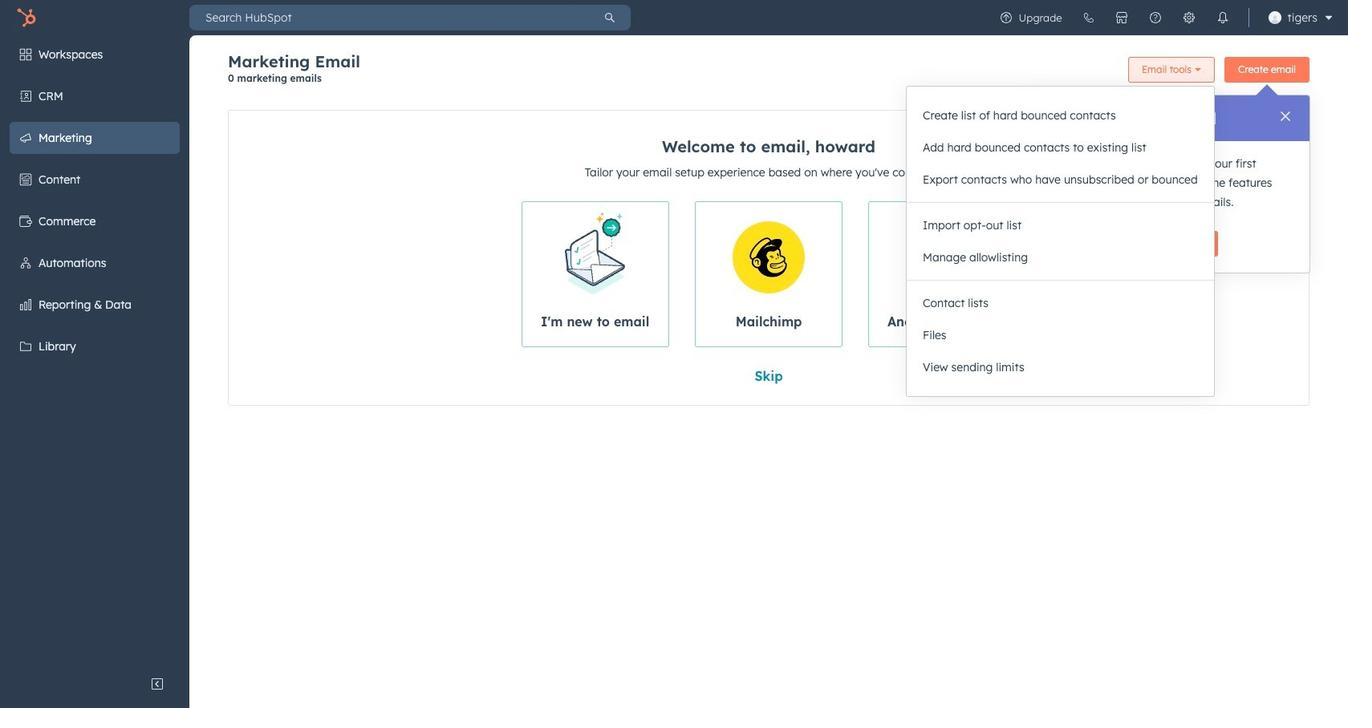 Task type: vqa. For each thing, say whether or not it's contained in the screenshot.
option
yes



Task type: describe. For each thing, give the bounding box(es) containing it.
close image
[[1281, 112, 1290, 121]]

notifications image
[[1216, 11, 1229, 24]]

marketplaces image
[[1115, 11, 1128, 24]]

1 horizontal spatial menu
[[989, 0, 1339, 35]]

Search HubSpot search field
[[189, 5, 589, 30]]



Task type: locate. For each thing, give the bounding box(es) containing it.
menu
[[989, 0, 1339, 35], [0, 35, 189, 668]]

banner
[[228, 51, 1310, 94]]

None checkbox
[[521, 201, 669, 347], [695, 201, 843, 347], [521, 201, 669, 347], [695, 201, 843, 347]]

settings image
[[1183, 11, 1195, 24]]

help image
[[1149, 11, 1162, 24]]

0 horizontal spatial menu
[[0, 35, 189, 668]]

howard n/a image
[[1268, 11, 1281, 24]]

None checkbox
[[869, 201, 1016, 347]]



